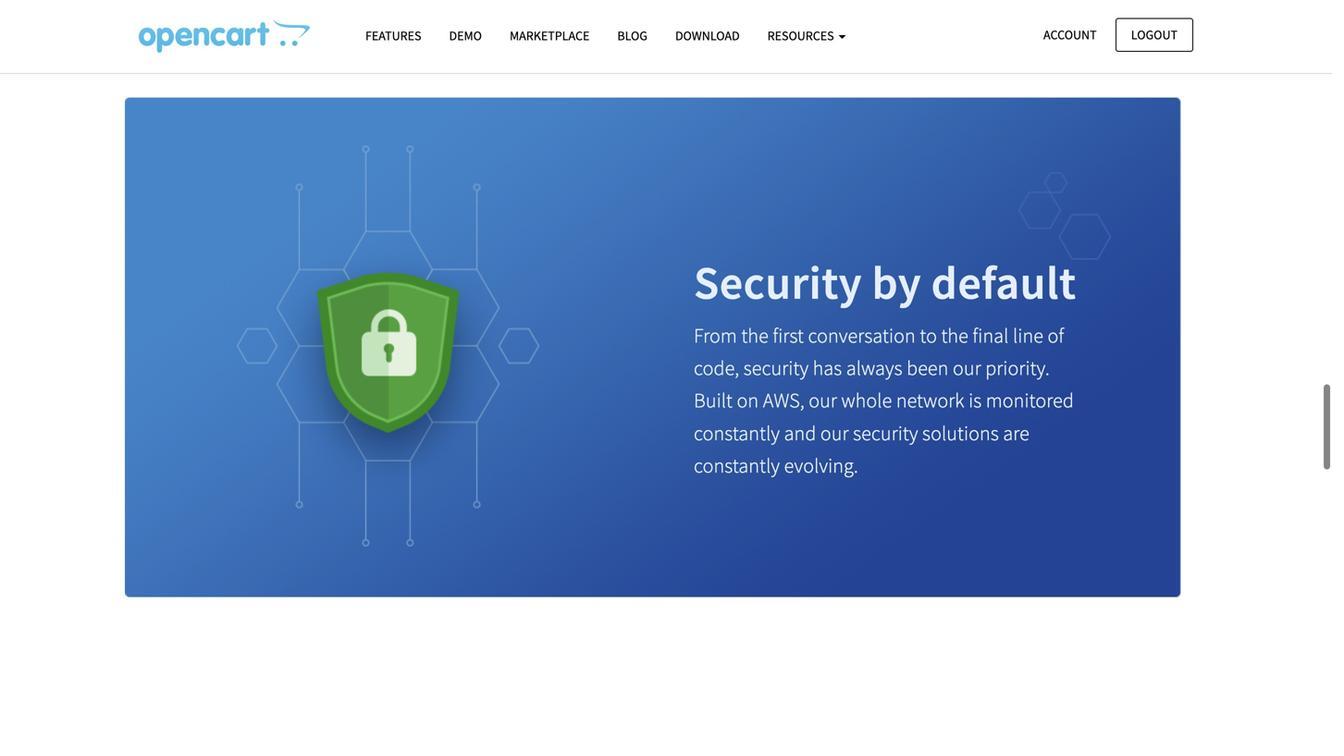 Task type: vqa. For each thing, say whether or not it's contained in the screenshot.
'From'
yes



Task type: locate. For each thing, give the bounding box(es) containing it.
priority.
[[986, 355, 1050, 381]]

the right to
[[942, 323, 969, 348]]

been
[[907, 355, 949, 381]]

2 the from the left
[[942, 323, 969, 348]]

solutions
[[923, 421, 1000, 446]]

our up is
[[953, 355, 982, 381]]

of
[[1048, 323, 1065, 348]]

from
[[694, 323, 738, 348]]

1 the from the left
[[742, 323, 769, 348]]

security down whole
[[854, 421, 919, 446]]

1 horizontal spatial the
[[942, 323, 969, 348]]

account
[[1044, 26, 1097, 43]]

our
[[953, 355, 982, 381], [809, 388, 838, 413], [821, 421, 849, 446]]

demo link
[[436, 19, 496, 52]]

security
[[694, 253, 863, 311]]

1 vertical spatial constantly
[[694, 453, 780, 479]]

from the first conversation to the final line of code, security has always been our priority. built on aws, our whole network is monitored constantly and our security solutions are constantly evolving.
[[694, 323, 1075, 479]]

1 vertical spatial security
[[854, 421, 919, 446]]

final
[[973, 323, 1009, 348]]

0 horizontal spatial the
[[742, 323, 769, 348]]

network
[[897, 388, 965, 413]]

on
[[737, 388, 759, 413]]

features
[[366, 27, 422, 44]]

by
[[872, 253, 922, 311]]

our right and
[[821, 421, 849, 446]]

0 horizontal spatial security
[[744, 355, 809, 381]]

0 vertical spatial constantly
[[694, 421, 780, 446]]

features link
[[352, 19, 436, 52]]

default
[[932, 253, 1077, 311]]

are
[[1004, 421, 1030, 446]]

our down has
[[809, 388, 838, 413]]

code,
[[694, 355, 740, 381]]

the left first
[[742, 323, 769, 348]]

security up aws, at right
[[744, 355, 809, 381]]

aws,
[[763, 388, 805, 413]]

the
[[742, 323, 769, 348], [942, 323, 969, 348]]

has
[[813, 355, 843, 381]]

constantly
[[694, 421, 780, 446], [694, 453, 780, 479]]

security
[[744, 355, 809, 381], [854, 421, 919, 446]]



Task type: describe. For each thing, give the bounding box(es) containing it.
first
[[773, 323, 804, 348]]

0 vertical spatial security
[[744, 355, 809, 381]]

whole
[[842, 388, 893, 413]]

marketplace
[[510, 27, 590, 44]]

line
[[1014, 323, 1044, 348]]

to
[[920, 323, 938, 348]]

logout
[[1132, 26, 1178, 43]]

download link
[[662, 19, 754, 52]]

always
[[847, 355, 903, 381]]

opencart cloud image
[[139, 19, 310, 53]]

resources link
[[754, 19, 860, 52]]

1 horizontal spatial security
[[854, 421, 919, 446]]

download
[[676, 27, 740, 44]]

2 constantly from the top
[[694, 453, 780, 479]]

demo
[[449, 27, 482, 44]]

marketplace link
[[496, 19, 604, 52]]

0 vertical spatial our
[[953, 355, 982, 381]]

account link
[[1028, 18, 1113, 52]]

1 constantly from the top
[[694, 421, 780, 446]]

logout link
[[1116, 18, 1194, 52]]

monitored
[[987, 388, 1075, 413]]

blog
[[618, 27, 648, 44]]

built
[[694, 388, 733, 413]]

is
[[969, 388, 982, 413]]

1 vertical spatial our
[[809, 388, 838, 413]]

conversation
[[809, 323, 916, 348]]

2 vertical spatial our
[[821, 421, 849, 446]]

blog link
[[604, 19, 662, 52]]

resources
[[768, 27, 837, 44]]

security by default
[[694, 253, 1077, 311]]

and
[[785, 421, 817, 446]]

evolving.
[[785, 453, 859, 479]]



